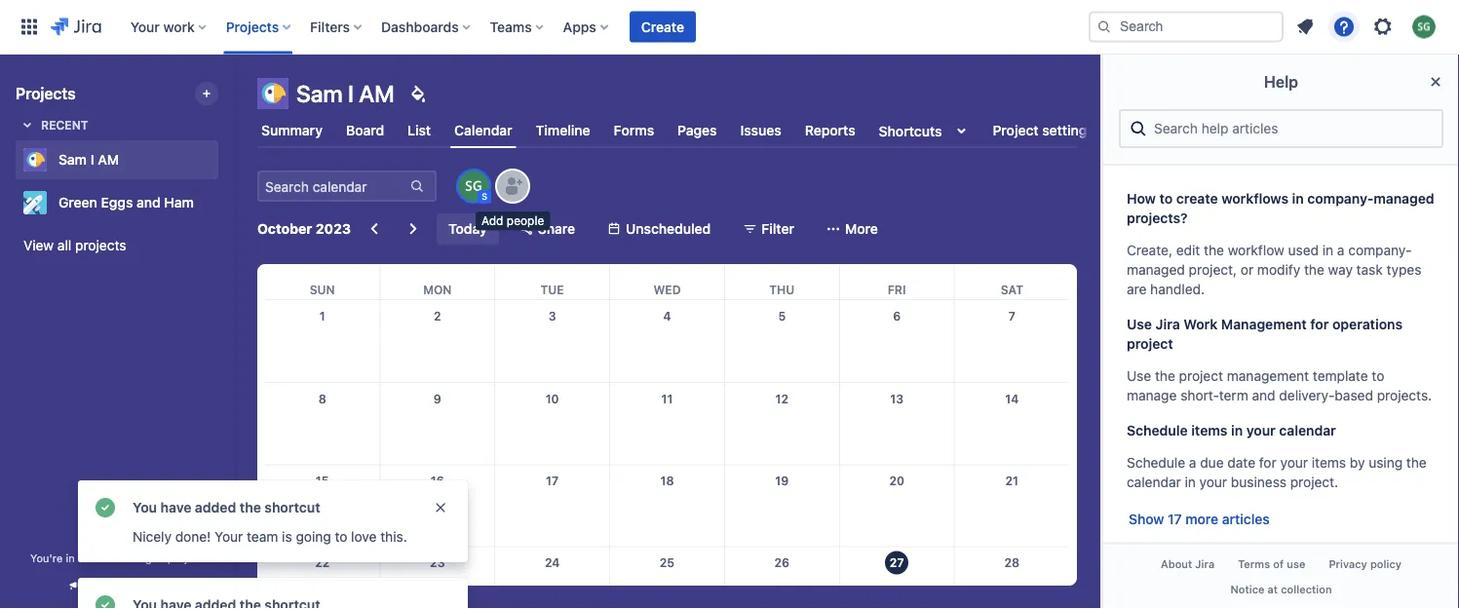 Task type: vqa. For each thing, say whether or not it's contained in the screenshot.
the bottom issue
no



Task type: describe. For each thing, give the bounding box(es) containing it.
schedule for schedule a due date for your items by using the calendar in your business project.
[[1127, 455, 1186, 471]]

your profile and settings image
[[1413, 15, 1436, 39]]

27
[[890, 556, 904, 570]]

22 link
[[307, 548, 338, 579]]

11
[[662, 392, 673, 405]]

summary
[[261, 122, 323, 138]]

0 vertical spatial your
[[1247, 423, 1276, 439]]

you have added the shortcut
[[133, 500, 320, 516]]

9
[[434, 392, 441, 405]]

17 inside grid
[[546, 474, 559, 488]]

0 vertical spatial sam i am
[[296, 80, 395, 107]]

modify
[[1258, 262, 1301, 278]]

in inside create, edit the workflow used in a company- managed project, or modify the way task types are handled.
[[1323, 242, 1334, 258]]

thu
[[770, 283, 795, 296]]

feedback
[[115, 580, 167, 593]]

0 horizontal spatial i
[[90, 152, 94, 168]]

20
[[890, 474, 905, 488]]

schedule for schedule items in your calendar
[[1127, 423, 1188, 439]]

1 vertical spatial your
[[1281, 455, 1308, 471]]

privacy policy link
[[1317, 553, 1414, 577]]

fri link
[[884, 264, 910, 299]]

tue
[[541, 283, 564, 296]]

next month image
[[402, 217, 425, 241]]

project.
[[1291, 474, 1339, 490]]

shortcuts button
[[875, 113, 977, 148]]

workflow
[[1228, 242, 1285, 258]]

manage
[[1127, 388, 1177, 404]]

shortcut
[[265, 500, 320, 516]]

0 horizontal spatial managed
[[117, 552, 165, 564]]

row containing 8
[[265, 383, 1070, 465]]

add to starred image for green eggs and ham
[[213, 191, 236, 214]]

workflows
[[1222, 191, 1289, 207]]

search image
[[1097, 19, 1112, 35]]

1 vertical spatial your
[[215, 529, 243, 545]]

add
[[482, 214, 504, 228]]

management
[[1227, 368, 1309, 384]]

more button
[[814, 214, 890, 245]]

fri
[[888, 283, 906, 296]]

26 link
[[767, 548, 798, 579]]

2 link
[[422, 300, 453, 331]]

28 link
[[997, 548, 1028, 579]]

3 link
[[537, 300, 568, 331]]

12 link
[[767, 383, 798, 414]]

dashboards
[[381, 19, 459, 35]]

green eggs and ham link
[[16, 183, 211, 222]]

this.
[[380, 529, 407, 545]]

view
[[23, 237, 54, 253]]

done!
[[175, 529, 211, 545]]

the inside use the project management template to manage short-term and delivery-based projects.
[[1155, 368, 1176, 384]]

task
[[1357, 262, 1383, 278]]

sun link
[[306, 264, 339, 299]]

work
[[163, 19, 195, 35]]

apps button
[[557, 11, 616, 42]]

in right you're
[[66, 552, 75, 564]]

using
[[1369, 455, 1403, 471]]

team-
[[87, 552, 117, 564]]

term
[[1219, 388, 1249, 404]]

give
[[86, 580, 111, 593]]

managed inside how to create workflows in company-managed projects?
[[1374, 191, 1435, 207]]

projects.
[[1377, 388, 1432, 404]]

1 vertical spatial projects
[[16, 84, 76, 103]]

create
[[1177, 191, 1218, 207]]

nicely done! your team is going to love this.
[[133, 529, 407, 545]]

success image
[[94, 496, 117, 520]]

projects?
[[1127, 210, 1188, 226]]

your work
[[130, 19, 195, 35]]

more
[[845, 221, 878, 237]]

project settings link
[[989, 113, 1099, 148]]

appswitcher icon image
[[18, 15, 41, 39]]

love
[[351, 529, 377, 545]]

a inside create, edit the workflow used in a company- managed project, or modify the way task types are handled.
[[1338, 242, 1345, 258]]

0 horizontal spatial a
[[78, 552, 84, 564]]

show 17 more articles
[[1129, 511, 1270, 527]]

wed link
[[650, 264, 685, 299]]

17 link
[[537, 465, 568, 496]]

tab list containing calendar
[[246, 113, 1099, 148]]

Search calendar text field
[[259, 173, 408, 200]]

add to starred image for sam i am
[[213, 148, 236, 172]]

3
[[549, 309, 556, 323]]

forms
[[614, 122, 654, 138]]

show 17 more articles button
[[1119, 508, 1280, 531]]

0 vertical spatial i
[[348, 80, 354, 107]]

teams button
[[484, 11, 552, 42]]

create project image
[[199, 86, 214, 101]]

team
[[247, 529, 278, 545]]

15 link
[[307, 465, 338, 496]]

use for use the project management template to manage short-term and delivery-based projects.
[[1127, 368, 1152, 384]]

more
[[1186, 511, 1219, 527]]

filter
[[762, 221, 795, 237]]

ham
[[164, 195, 194, 211]]

Search field
[[1089, 11, 1284, 42]]

wed
[[654, 283, 681, 296]]

board
[[346, 122, 384, 138]]

short-
[[1181, 388, 1219, 404]]

about
[[1161, 558, 1193, 571]]

14 link
[[997, 383, 1028, 414]]

2 vertical spatial to
[[335, 529, 347, 545]]

19 link
[[767, 465, 798, 496]]

terms
[[1238, 558, 1271, 571]]

23 link
[[422, 548, 453, 579]]

2023
[[316, 221, 351, 237]]

projects inside dropdown button
[[226, 19, 279, 35]]

15
[[316, 474, 329, 488]]

for for management
[[1311, 316, 1329, 332]]

20 link
[[882, 465, 913, 496]]

apps
[[563, 19, 597, 35]]

show
[[1129, 511, 1164, 527]]

added
[[195, 500, 236, 516]]

project inside the use jira work management for operations project
[[1127, 336, 1174, 352]]

reports
[[805, 122, 856, 138]]

row containing 1
[[265, 300, 1070, 383]]

1 horizontal spatial sam
[[296, 80, 343, 107]]

company- inside create, edit the workflow used in a company- managed project, or modify the way task types are handled.
[[1349, 242, 1412, 258]]

6
[[893, 309, 901, 323]]

success image
[[94, 594, 117, 609]]

previous month image
[[363, 217, 386, 241]]

a inside schedule a due date for your items by using the calendar in your business project.
[[1189, 455, 1197, 471]]

am inside sam i am link
[[98, 152, 119, 168]]

jira for use
[[1156, 316, 1180, 332]]

pages
[[678, 122, 717, 138]]

project inside use the project management template to manage short-term and delivery-based projects.
[[1179, 368, 1224, 384]]

nicely
[[133, 529, 172, 545]]

notice
[[1231, 583, 1265, 596]]

2 vertical spatial your
[[1200, 474, 1228, 490]]

use jira work management for operations project
[[1127, 316, 1403, 352]]

4
[[663, 309, 671, 323]]

0 horizontal spatial items
[[1192, 423, 1228, 439]]

green eggs and ham
[[58, 195, 194, 211]]



Task type: locate. For each thing, give the bounding box(es) containing it.
today button
[[437, 214, 499, 245]]

24 link
[[537, 548, 568, 579]]

add to starred image
[[213, 148, 236, 172], [213, 191, 236, 214]]

0 vertical spatial for
[[1311, 316, 1329, 332]]

1 horizontal spatial calendar
[[1279, 423, 1336, 439]]

1 horizontal spatial items
[[1312, 455, 1346, 471]]

calendar up show
[[1127, 474, 1181, 490]]

sam up the summary
[[296, 80, 343, 107]]

for for date
[[1259, 455, 1277, 471]]

1 horizontal spatial 17
[[1168, 511, 1182, 527]]

17 inside button
[[1168, 511, 1182, 527]]

projects up the collapse recent projects 'icon'
[[16, 84, 76, 103]]

0 vertical spatial managed
[[1374, 191, 1435, 207]]

i up green
[[90, 152, 94, 168]]

sun
[[310, 283, 335, 296]]

project down done!
[[168, 552, 204, 564]]

row containing 15
[[265, 465, 1070, 547]]

about jira
[[1161, 558, 1215, 571]]

0 vertical spatial use
[[1127, 316, 1152, 332]]

a left "due"
[[1189, 455, 1197, 471]]

0 horizontal spatial project
[[168, 552, 204, 564]]

to up projects?
[[1160, 191, 1173, 207]]

use
[[1127, 316, 1152, 332], [1127, 368, 1152, 384]]

give feedback
[[86, 580, 167, 593]]

sam green image
[[458, 171, 489, 202]]

2 add to starred image from the top
[[213, 191, 236, 214]]

0 vertical spatial to
[[1160, 191, 1173, 207]]

3 row from the top
[[265, 383, 1070, 465]]

row containing 22
[[265, 547, 1070, 609]]

1 vertical spatial sam i am
[[58, 152, 119, 168]]

1 schedule from the top
[[1127, 423, 1188, 439]]

sat link
[[997, 264, 1028, 299]]

items inside schedule a due date for your items by using the calendar in your business project.
[[1312, 455, 1346, 471]]

company- inside how to create workflows in company-managed projects?
[[1308, 191, 1374, 207]]

1 vertical spatial and
[[1252, 388, 1276, 404]]

sat
[[1001, 283, 1024, 296]]

primary element
[[12, 0, 1089, 54]]

1 vertical spatial add to starred image
[[213, 191, 236, 214]]

11 link
[[652, 383, 683, 414]]

to inside use the project management template to manage short-term and delivery-based projects.
[[1372, 368, 1385, 384]]

for left the operations on the bottom of page
[[1311, 316, 1329, 332]]

dismiss image
[[433, 500, 448, 516]]

0 horizontal spatial projects
[[16, 84, 76, 103]]

close image
[[1424, 70, 1448, 94]]

list link
[[404, 113, 435, 148]]

you're in a team-managed project
[[30, 552, 204, 564]]

schedule inside schedule a due date for your items by using the calendar in your business project.
[[1127, 455, 1186, 471]]

1 horizontal spatial and
[[1252, 388, 1276, 404]]

summary link
[[257, 113, 327, 148]]

23
[[430, 556, 445, 570]]

0 horizontal spatial 17
[[546, 474, 559, 488]]

0 vertical spatial company-
[[1308, 191, 1374, 207]]

tab list
[[246, 113, 1099, 148]]

unscheduled button
[[595, 214, 723, 245]]

your down you have added the shortcut
[[215, 529, 243, 545]]

2 row from the top
[[265, 300, 1070, 383]]

in inside how to create workflows in company-managed projects?
[[1292, 191, 1304, 207]]

banner containing your work
[[0, 0, 1460, 55]]

work
[[1184, 316, 1218, 332]]

in up way
[[1323, 242, 1334, 258]]

company- up "task"
[[1349, 242, 1412, 258]]

a up way
[[1338, 242, 1345, 258]]

am up green eggs and ham "link"
[[98, 152, 119, 168]]

0 horizontal spatial sam
[[58, 152, 87, 168]]

1 vertical spatial schedule
[[1127, 455, 1186, 471]]

grid containing sun
[[265, 264, 1070, 609]]

october 2023
[[257, 221, 351, 237]]

and inside green eggs and ham "link"
[[137, 195, 161, 211]]

schedule items in your calendar
[[1127, 423, 1336, 439]]

row down "wed"
[[265, 300, 1070, 383]]

25
[[660, 556, 675, 570]]

your left work
[[130, 19, 160, 35]]

tue link
[[537, 264, 568, 299]]

jira inside the use jira work management for operations project
[[1156, 316, 1180, 332]]

1 horizontal spatial jira
[[1196, 558, 1215, 571]]

row up 4 link
[[265, 264, 1070, 300]]

sam i am up board
[[296, 80, 395, 107]]

grid
[[265, 264, 1070, 609]]

company- up used
[[1308, 191, 1374, 207]]

in inside schedule a due date for your items by using the calendar in your business project.
[[1185, 474, 1196, 490]]

1 horizontal spatial sam i am
[[296, 80, 395, 107]]

0 horizontal spatial to
[[335, 529, 347, 545]]

shortcuts
[[879, 123, 942, 139]]

2 use from the top
[[1127, 368, 1152, 384]]

items up project.
[[1312, 455, 1346, 471]]

articles
[[1222, 511, 1270, 527]]

mon
[[423, 283, 452, 296]]

mon link
[[419, 264, 456, 299]]

use the project management template to manage short-term and delivery-based projects.
[[1127, 368, 1432, 404]]

business
[[1231, 474, 1287, 490]]

1 vertical spatial items
[[1312, 455, 1346, 471]]

sidebar navigation image
[[213, 78, 255, 117]]

add to starred image right ham
[[213, 191, 236, 214]]

1 vertical spatial for
[[1259, 455, 1277, 471]]

0 vertical spatial schedule
[[1127, 423, 1188, 439]]

1 vertical spatial am
[[98, 152, 119, 168]]

2 vertical spatial managed
[[117, 552, 165, 564]]

0 horizontal spatial calendar
[[1127, 474, 1181, 490]]

board link
[[342, 113, 388, 148]]

add people
[[482, 214, 544, 228]]

the up manage
[[1155, 368, 1176, 384]]

add people tooltip
[[476, 212, 550, 231]]

2 vertical spatial a
[[78, 552, 84, 564]]

1 horizontal spatial your
[[215, 529, 243, 545]]

row down 18
[[265, 547, 1070, 609]]

1 vertical spatial calendar
[[1127, 474, 1181, 490]]

0 vertical spatial jira
[[1156, 316, 1180, 332]]

use up manage
[[1127, 368, 1152, 384]]

managed inside create, edit the workflow used in a company- managed project, or modify the way task types are handled.
[[1127, 262, 1185, 278]]

issues link
[[737, 113, 786, 148]]

0 horizontal spatial your
[[1200, 474, 1228, 490]]

collapse recent projects image
[[16, 113, 39, 136]]

timeline
[[536, 122, 590, 138]]

the inside schedule a due date for your items by using the calendar in your business project.
[[1407, 455, 1427, 471]]

0 horizontal spatial your
[[130, 19, 160, 35]]

filter button
[[731, 214, 806, 245]]

4 row from the top
[[265, 465, 1070, 547]]

add people image
[[501, 175, 525, 198]]

1 horizontal spatial am
[[359, 80, 395, 107]]

14
[[1005, 392, 1019, 405]]

0 horizontal spatial for
[[1259, 455, 1277, 471]]

at
[[1268, 583, 1278, 596]]

21 link
[[997, 465, 1028, 496]]

and down management
[[1252, 388, 1276, 404]]

due
[[1200, 455, 1224, 471]]

0 vertical spatial 17
[[546, 474, 559, 488]]

unscheduled image
[[607, 221, 622, 237]]

and
[[137, 195, 161, 211], [1252, 388, 1276, 404]]

date
[[1228, 455, 1256, 471]]

help image
[[1333, 15, 1356, 39]]

schedule down manage
[[1127, 423, 1188, 439]]

for up business
[[1259, 455, 1277, 471]]

add to starred image down sidebar navigation icon
[[213, 148, 236, 172]]

forms link
[[610, 113, 658, 148]]

privacy
[[1329, 558, 1368, 571]]

2 vertical spatial project
[[168, 552, 204, 564]]

1 horizontal spatial a
[[1189, 455, 1197, 471]]

0 vertical spatial and
[[137, 195, 161, 211]]

are
[[1127, 281, 1147, 297]]

4 link
[[652, 300, 683, 331]]

your up date
[[1247, 423, 1276, 439]]

1 vertical spatial use
[[1127, 368, 1152, 384]]

2 horizontal spatial a
[[1338, 242, 1345, 258]]

calendar down delivery-
[[1279, 423, 1336, 439]]

jira inside button
[[1196, 558, 1215, 571]]

the up team on the bottom left of the page
[[240, 500, 261, 516]]

1 horizontal spatial your
[[1247, 423, 1276, 439]]

jira right about
[[1196, 558, 1215, 571]]

0 horizontal spatial am
[[98, 152, 119, 168]]

terms of use
[[1238, 558, 1306, 571]]

row up 25 link
[[265, 465, 1070, 547]]

banner
[[0, 0, 1460, 55]]

project up manage
[[1127, 336, 1174, 352]]

notice at collection
[[1231, 583, 1332, 596]]

you're
[[30, 552, 63, 564]]

projects up sidebar navigation icon
[[226, 19, 279, 35]]

i up board
[[348, 80, 354, 107]]

share
[[538, 221, 575, 237]]

0 vertical spatial project
[[1127, 336, 1174, 352]]

5 row from the top
[[265, 547, 1070, 609]]

1 vertical spatial project
[[1179, 368, 1224, 384]]

managed
[[1374, 191, 1435, 207], [1127, 262, 1185, 278], [117, 552, 165, 564]]

delivery-
[[1280, 388, 1335, 404]]

collection
[[1281, 583, 1332, 596]]

28
[[1005, 556, 1020, 570]]

use
[[1287, 558, 1306, 571]]

how
[[1127, 191, 1156, 207]]

0 vertical spatial items
[[1192, 423, 1228, 439]]

recent
[[41, 118, 88, 132]]

row up 18
[[265, 383, 1070, 465]]

1 horizontal spatial projects
[[226, 19, 279, 35]]

use inside use the project management template to manage short-term and delivery-based projects.
[[1127, 368, 1152, 384]]

items
[[1192, 423, 1228, 439], [1312, 455, 1346, 471]]

use down are
[[1127, 316, 1152, 332]]

1 vertical spatial 17
[[1168, 511, 1182, 527]]

row
[[265, 264, 1070, 300], [265, 300, 1070, 383], [265, 383, 1070, 465], [265, 465, 1070, 547], [265, 547, 1070, 609]]

view all projects
[[23, 237, 126, 253]]

2 schedule from the top
[[1127, 455, 1186, 471]]

managed up "types" at the top
[[1374, 191, 1435, 207]]

jira for about
[[1196, 558, 1215, 571]]

5
[[778, 309, 786, 323]]

to left love
[[335, 529, 347, 545]]

create
[[641, 19, 684, 35]]

0 horizontal spatial and
[[137, 195, 161, 211]]

1 use from the top
[[1127, 316, 1152, 332]]

october
[[257, 221, 312, 237]]

based
[[1335, 388, 1374, 404]]

0 vertical spatial a
[[1338, 242, 1345, 258]]

give feedback button
[[55, 570, 179, 602]]

to inside how to create workflows in company-managed projects?
[[1160, 191, 1173, 207]]

am up board
[[359, 80, 395, 107]]

share button
[[507, 214, 587, 245]]

0 horizontal spatial jira
[[1156, 316, 1180, 332]]

jira image
[[51, 15, 101, 39], [51, 15, 101, 39]]

to up based
[[1372, 368, 1385, 384]]

0 vertical spatial calendar
[[1279, 423, 1336, 439]]

0 vertical spatial your
[[130, 19, 160, 35]]

calendar inside schedule a due date for your items by using the calendar in your business project.
[[1127, 474, 1181, 490]]

in
[[1292, 191, 1304, 207], [1323, 242, 1334, 258], [1231, 423, 1243, 439], [1185, 474, 1196, 490], [66, 552, 75, 564]]

1 horizontal spatial project
[[1127, 336, 1174, 352]]

0 vertical spatial am
[[359, 80, 395, 107]]

your up project.
[[1281, 455, 1308, 471]]

eggs
[[101, 195, 133, 211]]

0 horizontal spatial sam i am
[[58, 152, 119, 168]]

0 vertical spatial add to starred image
[[213, 148, 236, 172]]

timeline link
[[532, 113, 594, 148]]

17 up '24' link
[[546, 474, 559, 488]]

8 link
[[307, 383, 338, 414]]

1 horizontal spatial managed
[[1127, 262, 1185, 278]]

0 vertical spatial sam
[[296, 80, 343, 107]]

in up date
[[1231, 423, 1243, 439]]

of
[[1274, 558, 1284, 571]]

2 horizontal spatial to
[[1372, 368, 1385, 384]]

project
[[1127, 336, 1174, 352], [1179, 368, 1224, 384], [168, 552, 204, 564]]

managed down create,
[[1127, 262, 1185, 278]]

use inside the use jira work management for operations project
[[1127, 316, 1152, 332]]

row containing sun
[[265, 264, 1070, 300]]

sam i am link
[[16, 140, 211, 179]]

sam down recent
[[58, 152, 87, 168]]

1 add to starred image from the top
[[213, 148, 236, 172]]

1 horizontal spatial for
[[1311, 316, 1329, 332]]

1 horizontal spatial i
[[348, 80, 354, 107]]

items up "due"
[[1192, 423, 1228, 439]]

going
[[296, 529, 331, 545]]

schedule left "due"
[[1127, 455, 1186, 471]]

2 horizontal spatial managed
[[1374, 191, 1435, 207]]

projects
[[75, 237, 126, 253]]

10 link
[[537, 383, 568, 414]]

in up show 17 more articles
[[1185, 474, 1196, 490]]

Search help articles field
[[1148, 111, 1434, 146]]

1 vertical spatial sam
[[58, 152, 87, 168]]

13
[[890, 392, 904, 405]]

and inside use the project management template to manage short-term and delivery-based projects.
[[1252, 388, 1276, 404]]

1 vertical spatial managed
[[1127, 262, 1185, 278]]

in right the workflows
[[1292, 191, 1304, 207]]

sam i am down recent
[[58, 152, 119, 168]]

a left team-
[[78, 552, 84, 564]]

the right using
[[1407, 455, 1427, 471]]

your inside dropdown button
[[130, 19, 160, 35]]

settings image
[[1372, 15, 1395, 39]]

your down "due"
[[1200, 474, 1228, 490]]

way
[[1329, 262, 1353, 278]]

2 horizontal spatial your
[[1281, 455, 1308, 471]]

the up project,
[[1204, 242, 1224, 258]]

help
[[1264, 73, 1299, 91]]

17 left the more
[[1168, 511, 1182, 527]]

1 horizontal spatial to
[[1160, 191, 1173, 207]]

template
[[1313, 368, 1368, 384]]

managed down nicely
[[117, 552, 165, 564]]

0 vertical spatial projects
[[226, 19, 279, 35]]

project up short-
[[1179, 368, 1224, 384]]

1 row from the top
[[265, 264, 1070, 300]]

the down used
[[1304, 262, 1325, 278]]

set background color image
[[406, 82, 430, 105]]

1 vertical spatial company-
[[1349, 242, 1412, 258]]

green
[[58, 195, 97, 211]]

by
[[1350, 455, 1365, 471]]

for inside the use jira work management for operations project
[[1311, 316, 1329, 332]]

19
[[775, 474, 789, 488]]

use for use jira work management for operations project
[[1127, 316, 1152, 332]]

1 vertical spatial i
[[90, 152, 94, 168]]

and left ham
[[137, 195, 161, 211]]

jira left the work
[[1156, 316, 1180, 332]]

1 vertical spatial a
[[1189, 455, 1197, 471]]

notifications image
[[1294, 15, 1317, 39]]

company-
[[1308, 191, 1374, 207], [1349, 242, 1412, 258]]

1 vertical spatial to
[[1372, 368, 1385, 384]]

for inside schedule a due date for your items by using the calendar in your business project.
[[1259, 455, 1277, 471]]

2 horizontal spatial project
[[1179, 368, 1224, 384]]

1 vertical spatial jira
[[1196, 558, 1215, 571]]



